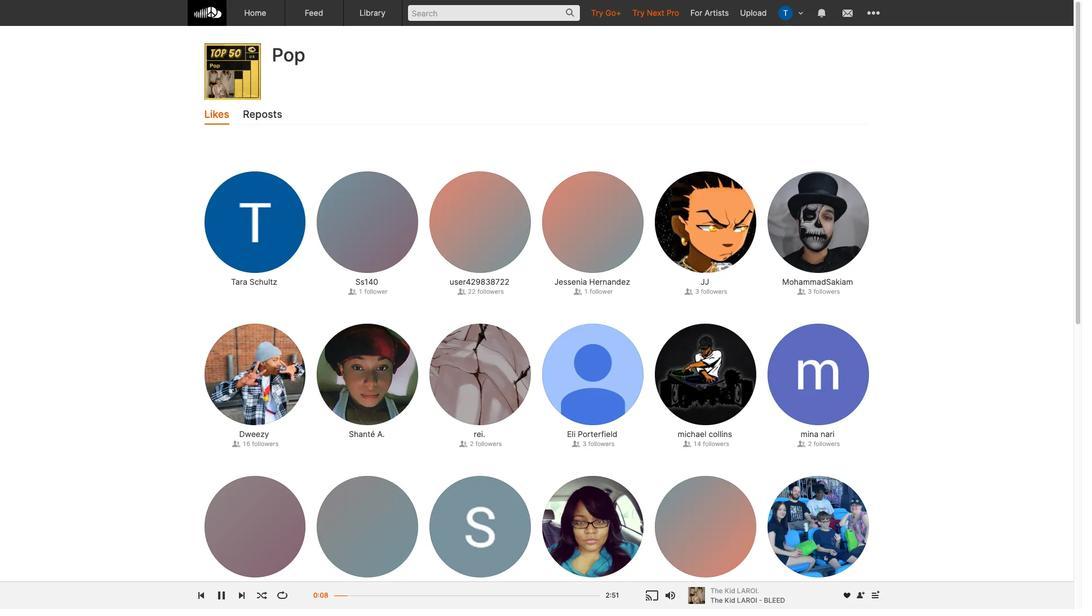Task type: describe. For each thing, give the bounding box(es) containing it.
mina nari link
[[801, 429, 835, 440]]

jj 3 followers
[[696, 277, 728, 296]]

feed
[[305, 8, 323, 17]]

dweezy
[[239, 429, 269, 439]]

jessenia hernandez link
[[555, 276, 631, 287]]

bleed
[[765, 596, 786, 604]]

2 followers link for rei.
[[459, 440, 502, 448]]

for artists link
[[685, 0, 735, 25]]

mina
[[801, 429, 819, 439]]

shanté
[[349, 429, 375, 439]]

rei. 2 followers
[[470, 429, 502, 448]]

emo_shroom link
[[230, 581, 279, 592]]

upload
[[741, 8, 767, 17]]

try for try next pro
[[633, 8, 645, 17]]

shanté a.
[[349, 429, 385, 439]]

1 follower link for jessenia hernandez
[[574, 288, 613, 296]]

1 kid from the top
[[725, 586, 736, 595]]

3 followers link for eli
[[572, 440, 615, 448]]

user429838722 link
[[450, 276, 510, 287]]

user429838722
[[450, 277, 510, 287]]

2 the from the top
[[711, 596, 723, 604]]

sajjad sanati 1 follower
[[456, 581, 504, 600]]

22 followers link
[[457, 288, 504, 296]]

2 followers link for mina
[[798, 440, 841, 448]]

mohammadsakiam
[[783, 277, 854, 287]]

followers inside mina nari 2 followers
[[814, 440, 841, 448]]

charlotte
[[672, 581, 706, 591]]

jessenia
[[555, 277, 588, 287]]

michael
[[678, 429, 707, 439]]

go+
[[606, 8, 622, 17]]

follower inside ss140 1 follower
[[365, 288, 388, 296]]

dweezy link
[[239, 429, 269, 440]]

1 inside ss140 1 follower
[[359, 288, 363, 296]]

reposts
[[243, 108, 282, 120]]

michael collins link
[[678, 429, 733, 440]]

tara schultz link
[[231, 276, 277, 287]]

the kid laroi. link
[[711, 586, 837, 596]]

for artists
[[691, 8, 729, 17]]

sketchy p's avatar element
[[768, 476, 870, 578]]

schultz
[[250, 277, 277, 287]]

1 follower link for sajjad sanati
[[461, 592, 501, 600]]

followers inside rei. 2 followers
[[476, 440, 502, 448]]

p
[[832, 581, 837, 591]]

2 inside mina nari 2 followers
[[808, 440, 812, 448]]

michael collins 14 followers
[[678, 429, 733, 448]]

6 followers link
[[572, 592, 615, 600]]

emo_shroom
[[230, 581, 279, 591]]

mohammadsakiam link
[[783, 276, 854, 287]]

ss140 link
[[356, 276, 379, 287]]

16
[[242, 440, 251, 448]]

followers inside dweezy 16 followers
[[252, 440, 279, 448]]

Search search field
[[408, 5, 580, 21]]

charlotte jackson link
[[672, 581, 739, 592]]

user429838722's avatar element
[[430, 171, 532, 273]]

6
[[583, 592, 587, 600]]

1 follower link for user887551694
[[348, 592, 388, 600]]

follower inside user887551694 1 follower
[[365, 592, 388, 600]]

the kid laroi - bleed link
[[711, 595, 786, 605]]

reposts link
[[243, 105, 282, 125]]

user887551694 1 follower
[[338, 581, 396, 600]]

mohammadsakiam's avatar element
[[768, 171, 870, 273]]

next
[[647, 8, 665, 17]]

shanté a.'s avatar element
[[317, 324, 419, 425]]

user887551694 link
[[338, 581, 396, 592]]

sketchy p
[[800, 581, 837, 591]]

upload link
[[735, 0, 773, 25]]

try go+ link
[[586, 0, 627, 25]]

try next pro link
[[627, 0, 685, 25]]

3 followers link for mohammadsakiam
[[798, 288, 841, 296]]

ms. leah link
[[576, 581, 610, 592]]

leah
[[591, 581, 610, 591]]

try for try go+
[[592, 8, 604, 17]]

1 inside jessenia hernandez 1 follower
[[585, 288, 589, 296]]

tara
[[231, 277, 248, 287]]

user887551694's avatar element
[[317, 476, 419, 578]]

home
[[244, 8, 267, 17]]

mohammadsakiam 3 followers
[[783, 277, 854, 296]]

ss140's avatar element
[[317, 171, 419, 273]]

sajjad sanati's avatar element
[[430, 476, 532, 578]]

sanati
[[481, 581, 504, 591]]

nari
[[821, 429, 835, 439]]



Task type: locate. For each thing, give the bounding box(es) containing it.
followers down the collins on the bottom right
[[703, 440, 730, 448]]

1 the from the top
[[711, 586, 723, 595]]

2 horizontal spatial 3
[[808, 288, 812, 296]]

followers down rei. link
[[476, 440, 502, 448]]

next up image
[[869, 589, 882, 602]]

followers inside "eli porterfield 3 followers"
[[589, 440, 615, 448]]

3 followers link down jj link
[[685, 288, 728, 296]]

16 followers link
[[232, 440, 279, 448]]

try next pro
[[633, 8, 680, 17]]

laroi
[[738, 596, 758, 604]]

1 vertical spatial the
[[711, 596, 723, 604]]

1 follower link
[[348, 288, 388, 296], [574, 288, 613, 296], [348, 592, 388, 600], [461, 592, 501, 600]]

the down "jackson"
[[711, 596, 723, 604]]

laroi.
[[738, 586, 760, 595]]

followers down user429838722 link at the left of the page
[[478, 288, 504, 296]]

library link
[[344, 0, 402, 26]]

3 inside "eli porterfield 3 followers"
[[583, 440, 587, 448]]

1 follower link down user887551694 link
[[348, 592, 388, 600]]

try
[[592, 8, 604, 17], [633, 8, 645, 17]]

2 inside rei. 2 followers
[[470, 440, 474, 448]]

jessenia hernandez's avatar element
[[543, 171, 644, 273]]

try left next
[[633, 8, 645, 17]]

0:09
[[314, 591, 329, 600]]

1 horizontal spatial tara schultz's avatar element
[[779, 6, 793, 20]]

1 horizontal spatial 2 followers link
[[798, 440, 841, 448]]

2 try from the left
[[633, 8, 645, 17]]

1 down jessenia hernandez link
[[585, 288, 589, 296]]

0 horizontal spatial 3
[[583, 440, 587, 448]]

ss140 1 follower
[[356, 277, 388, 296]]

pro
[[667, 8, 680, 17]]

ms. leah 6 followers
[[576, 581, 615, 600]]

kid
[[725, 586, 736, 595], [725, 596, 736, 604]]

follower
[[365, 288, 388, 296], [590, 288, 613, 296], [365, 592, 388, 600], [477, 592, 501, 600]]

1
[[359, 288, 363, 296], [585, 288, 589, 296], [359, 592, 363, 600], [472, 592, 476, 600]]

0 vertical spatial the
[[711, 586, 723, 595]]

user429838722 22 followers
[[450, 277, 510, 296]]

1 down user887551694 link
[[359, 592, 363, 600]]

3 for mohammadsakiam
[[808, 288, 812, 296]]

user887551694
[[338, 581, 396, 591]]

2 followers link down rei. link
[[459, 440, 502, 448]]

emo_shroom's avatar element
[[204, 476, 306, 578]]

1 inside sajjad sanati 1 follower
[[472, 592, 476, 600]]

0 horizontal spatial tara schultz's avatar element
[[204, 171, 306, 273]]

the right "the kid laroi - bleed" element
[[711, 586, 723, 595]]

3 followers link down eli porterfield link
[[572, 440, 615, 448]]

3
[[696, 288, 700, 296], [808, 288, 812, 296], [583, 440, 587, 448]]

1 try from the left
[[592, 8, 604, 17]]

followers
[[478, 288, 504, 296], [701, 288, 728, 296], [814, 288, 841, 296], [252, 440, 279, 448], [476, 440, 502, 448], [589, 440, 615, 448], [703, 440, 730, 448], [814, 440, 841, 448], [589, 592, 615, 600]]

try left go+
[[592, 8, 604, 17]]

eli porterfield 3 followers
[[568, 429, 618, 448]]

ms.
[[576, 581, 589, 591]]

3 followers link for jj
[[685, 288, 728, 296]]

jj
[[701, 277, 710, 287]]

jj's avatar element
[[656, 171, 757, 273]]

0 horizontal spatial 2
[[470, 440, 474, 448]]

follower down user887551694 link
[[365, 592, 388, 600]]

1 inside user887551694 1 follower
[[359, 592, 363, 600]]

tara schultz's avatar element
[[779, 6, 793, 20], [204, 171, 306, 273]]

tara schultz
[[231, 277, 277, 287]]

followers down mohammadsakiam link
[[814, 288, 841, 296]]

1 horizontal spatial 3 followers link
[[685, 288, 728, 296]]

ss140
[[356, 277, 379, 287]]

2 followers link
[[459, 440, 502, 448], [798, 440, 841, 448]]

1 follower link for ss140
[[348, 288, 388, 296]]

14 followers link
[[683, 440, 730, 448]]

collins
[[709, 429, 733, 439]]

0 horizontal spatial 2 followers link
[[459, 440, 502, 448]]

the kid laroi. the kid laroi - bleed
[[711, 586, 786, 604]]

1 horizontal spatial 3
[[696, 288, 700, 296]]

jackson
[[708, 581, 739, 591]]

follower down hernandez in the right of the page
[[590, 288, 613, 296]]

hernandez
[[590, 277, 631, 287]]

charlotte jackson's avatar element
[[656, 476, 757, 578]]

rei.
[[474, 429, 486, 439]]

feed link
[[285, 0, 344, 26]]

1 horizontal spatial try
[[633, 8, 645, 17]]

try go+
[[592, 8, 622, 17]]

try inside 'try next pro' link
[[633, 8, 645, 17]]

home link
[[226, 0, 285, 26]]

2 kid from the top
[[725, 596, 736, 604]]

0 horizontal spatial try
[[592, 8, 604, 17]]

2 2 from the left
[[808, 440, 812, 448]]

kid left laroi.
[[725, 586, 736, 595]]

for
[[691, 8, 703, 17]]

follower inside jessenia hernandez 1 follower
[[590, 288, 613, 296]]

1 follower link down sajjad sanati link
[[461, 592, 501, 600]]

1 follower link down jessenia hernandez link
[[574, 288, 613, 296]]

kid down "jackson"
[[725, 596, 736, 604]]

dweezy's avatar element
[[204, 324, 306, 425]]

sajjad sanati link
[[456, 581, 504, 592]]

1 down ss140 'link' at the left top of page
[[359, 288, 363, 296]]

jj link
[[701, 276, 710, 287]]

pop element
[[204, 43, 261, 100]]

porterfield
[[578, 429, 618, 439]]

michael collins's avatar element
[[656, 324, 757, 425]]

jessenia hernandez 1 follower
[[555, 277, 631, 296]]

1 2 from the left
[[470, 440, 474, 448]]

eli porterfield's avatar element
[[543, 324, 644, 425]]

a.
[[378, 429, 385, 439]]

0 vertical spatial tara schultz's avatar element
[[779, 6, 793, 20]]

1 vertical spatial kid
[[725, 596, 736, 604]]

followers inside ms. leah 6 followers
[[589, 592, 615, 600]]

the
[[711, 586, 723, 595], [711, 596, 723, 604]]

sketchy p link
[[800, 581, 837, 592]]

sajjad
[[456, 581, 478, 591]]

0 vertical spatial kid
[[725, 586, 736, 595]]

library
[[360, 8, 386, 17]]

sketchy
[[800, 581, 830, 591]]

-
[[760, 596, 763, 604]]

1 down sajjad sanati link
[[472, 592, 476, 600]]

try inside try go+ link
[[592, 8, 604, 17]]

mina nari 2 followers
[[801, 429, 841, 448]]

1 follower link down ss140 'link' at the left top of page
[[348, 288, 388, 296]]

rei.'s avatar element
[[430, 324, 532, 425]]

None search field
[[402, 0, 586, 25]]

2 2 followers link from the left
[[798, 440, 841, 448]]

followers down leah
[[589, 592, 615, 600]]

followers inside mohammadsakiam 3 followers
[[814, 288, 841, 296]]

follower down ss140 'link' at the left top of page
[[365, 288, 388, 296]]

ms. leah's avatar element
[[543, 476, 644, 578]]

followers down jj link
[[701, 288, 728, 296]]

follower down 'sanati'
[[477, 592, 501, 600]]

0 horizontal spatial 3 followers link
[[572, 440, 615, 448]]

1 vertical spatial tara schultz's avatar element
[[204, 171, 306, 273]]

shanté a. link
[[349, 429, 385, 440]]

followers inside jj 3 followers
[[701, 288, 728, 296]]

1 2 followers link from the left
[[459, 440, 502, 448]]

followers down dweezy link
[[252, 440, 279, 448]]

likes
[[204, 108, 230, 120]]

likes link
[[204, 105, 230, 125]]

progress bar
[[334, 590, 600, 609]]

pop
[[272, 44, 306, 66]]

2 horizontal spatial 3 followers link
[[798, 288, 841, 296]]

2 followers link down mina nari link
[[798, 440, 841, 448]]

artists
[[705, 8, 729, 17]]

followers inside michael collins 14 followers
[[703, 440, 730, 448]]

3 for jj
[[696, 288, 700, 296]]

followers inside user429838722 22 followers
[[478, 288, 504, 296]]

14
[[694, 440, 702, 448]]

followers down the porterfield
[[589, 440, 615, 448]]

mina nari's avatar element
[[768, 324, 870, 425]]

3 followers link down mohammadsakiam link
[[798, 288, 841, 296]]

2
[[470, 440, 474, 448], [808, 440, 812, 448]]

3 followers link
[[685, 288, 728, 296], [798, 288, 841, 296], [572, 440, 615, 448]]

3 inside jj 3 followers
[[696, 288, 700, 296]]

follower inside sajjad sanati 1 follower
[[477, 592, 501, 600]]

1 horizontal spatial 2
[[808, 440, 812, 448]]

3 inside mohammadsakiam 3 followers
[[808, 288, 812, 296]]

the kid laroi - bleed element
[[688, 587, 705, 604]]

pop link
[[272, 44, 306, 66]]

dweezy 16 followers
[[239, 429, 279, 448]]

eli
[[568, 429, 576, 439]]

followers down nari
[[814, 440, 841, 448]]

eli porterfield link
[[568, 429, 618, 440]]

rei. link
[[474, 429, 486, 440]]

charlotte jackson
[[672, 581, 739, 591]]



Task type: vqa. For each thing, say whether or not it's contained in the screenshot.
little
no



